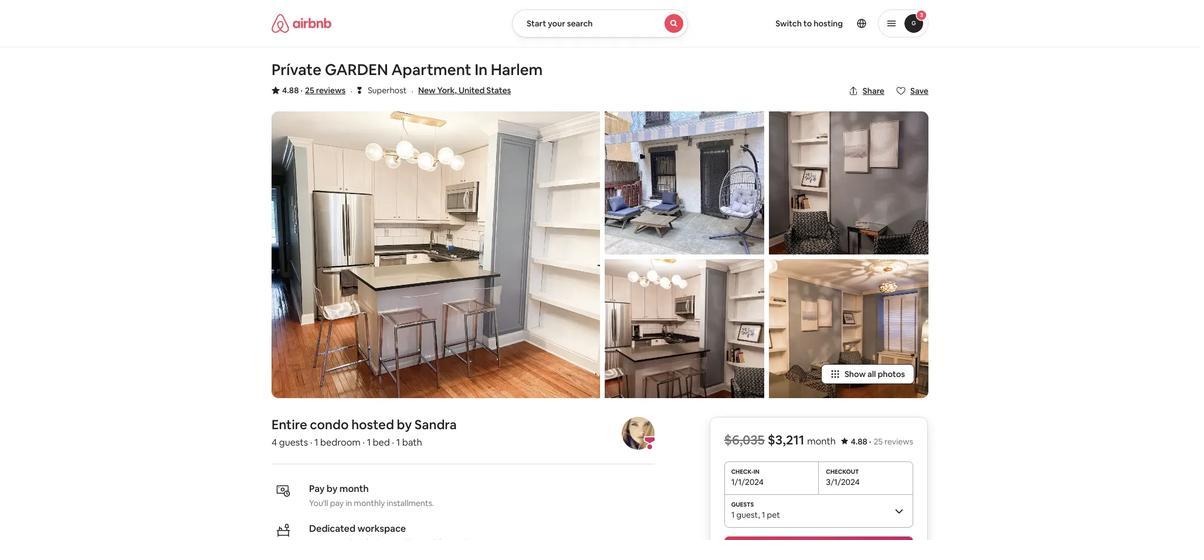 Task type: locate. For each thing, give the bounding box(es) containing it.
month inside $6,035 $3,211 month
[[808, 435, 836, 448]]

$6,035 $3,211 month
[[725, 432, 836, 448]]

prívate garden apartment in harlem image 4 image
[[769, 112, 929, 255]]

living room image
[[769, 260, 929, 398]]

4.88 up 3/1/2024
[[851, 436, 868, 447]]

pay by month you'll pay in monthly installments.
[[309, 483, 434, 509]]

by sandra
[[397, 416, 457, 433]]

dedicated workspace
[[309, 523, 406, 535]]

1/1/2024
[[732, 477, 764, 487]]

0 vertical spatial 4.88 · 25 reviews
[[282, 85, 346, 96]]

1 left the bath
[[396, 436, 400, 449]]

3
[[920, 11, 924, 19]]

prívate
[[272, 60, 322, 80]]

0 horizontal spatial month
[[340, 483, 369, 495]]

sandra is a superhost. learn more about sandra. image
[[622, 417, 655, 450], [622, 417, 655, 450]]

start your search button
[[512, 9, 688, 38]]

25 reviews button
[[305, 85, 346, 96]]

pay
[[309, 483, 325, 495]]

prívate garden apartment in harlem
[[272, 60, 543, 80]]

1 vertical spatial reviews
[[885, 436, 914, 447]]

1 horizontal spatial 4.88 · 25 reviews
[[851, 436, 914, 447]]

4.88 · 25 reviews
[[282, 85, 346, 96], [851, 436, 914, 447]]

1 horizontal spatial 4.88
[[851, 436, 868, 447]]

guest
[[737, 510, 759, 520]]

month for by
[[340, 483, 369, 495]]

entire condo hosted by sandra 4 guests · 1 bedroom · 1 bed · 1 bath
[[272, 416, 457, 449]]

all
[[868, 369, 877, 380]]

profile element
[[703, 0, 929, 47]]

4.88 · 25 reviews down prívate
[[282, 85, 346, 96]]

united
[[459, 85, 485, 96]]

month right $3,211
[[808, 435, 836, 448]]

month inside pay by month you'll pay in monthly installments.
[[340, 483, 369, 495]]

superhost
[[368, 85, 407, 96]]

1 vertical spatial 4.88
[[851, 436, 868, 447]]

1
[[315, 436, 318, 449], [367, 436, 371, 449], [396, 436, 400, 449], [732, 510, 735, 520], [762, 510, 766, 520]]

3 button
[[879, 9, 929, 38]]

bed
[[373, 436, 390, 449]]

4.88 down prívate
[[282, 85, 299, 96]]

reviews
[[316, 85, 346, 96], [885, 436, 914, 447]]

in
[[346, 498, 352, 509]]

1 vertical spatial 25
[[874, 436, 883, 447]]

share
[[863, 86, 885, 96]]

installments.
[[387, 498, 434, 509]]

hosted
[[352, 416, 394, 433]]

0 horizontal spatial 4.88
[[282, 85, 299, 96]]

you'll
[[309, 498, 328, 509]]

dedicated
[[309, 523, 356, 535]]

guests
[[279, 436, 308, 449]]

1 left "guest"
[[732, 510, 735, 520]]

1 horizontal spatial month
[[808, 435, 836, 448]]

25
[[305, 85, 314, 96], [874, 436, 883, 447]]

0 vertical spatial month
[[808, 435, 836, 448]]

outdoor patio image
[[605, 112, 765, 255]]

4.88 · 25 reviews up 3/1/2024
[[851, 436, 914, 447]]

month
[[808, 435, 836, 448], [340, 483, 369, 495]]

by
[[327, 483, 338, 495]]

1 horizontal spatial 25
[[874, 436, 883, 447]]

0 horizontal spatial reviews
[[316, 85, 346, 96]]

month up 'in' at the left bottom
[[340, 483, 369, 495]]

entire
[[272, 416, 307, 433]]

0 horizontal spatial 25
[[305, 85, 314, 96]]

monthly
[[354, 498, 385, 509]]

apartment
[[392, 60, 472, 80]]

switch to hosting
[[776, 18, 843, 29]]

start
[[527, 18, 546, 29]]

1 vertical spatial month
[[340, 483, 369, 495]]

$6,035
[[725, 432, 765, 448]]

harlem
[[491, 60, 543, 80]]

0 vertical spatial 4.88
[[282, 85, 299, 96]]

1 down condo on the bottom
[[315, 436, 318, 449]]

switch
[[776, 18, 802, 29]]

·
[[301, 85, 303, 96], [350, 85, 353, 97], [412, 85, 414, 97], [310, 436, 312, 449], [363, 436, 365, 449], [392, 436, 394, 449], [870, 436, 872, 447]]

4.88
[[282, 85, 299, 96], [851, 436, 868, 447]]

share button
[[844, 81, 890, 101]]



Task type: vqa. For each thing, say whether or not it's contained in the screenshot.
the rightmost '4.88'
yes



Task type: describe. For each thing, give the bounding box(es) containing it.
Start your search search field
[[512, 9, 688, 38]]

1 right ,
[[762, 510, 766, 520]]

new
[[418, 85, 436, 96]]

0 vertical spatial 25
[[305, 85, 314, 96]]

start your search
[[527, 18, 593, 29]]

photos
[[878, 369, 906, 380]]

1 guest , 1 pet
[[732, 510, 781, 520]]

save button
[[892, 81, 934, 101]]

to
[[804, 18, 812, 29]]

󰀃
[[357, 85, 362, 96]]

bath
[[402, 436, 422, 449]]

states
[[487, 85, 511, 96]]

condo
[[310, 416, 349, 433]]

3/1/2024
[[827, 477, 860, 487]]

search
[[567, 18, 593, 29]]

switch to hosting link
[[769, 11, 850, 36]]

save
[[911, 86, 929, 96]]

$3,211
[[768, 432, 805, 448]]

show all photos
[[845, 369, 906, 380]]

hosting
[[814, 18, 843, 29]]

bedroom
[[320, 436, 361, 449]]

workspace
[[358, 523, 406, 535]]

york,
[[438, 85, 457, 96]]

1 left bed
[[367, 436, 371, 449]]

your
[[548, 18, 566, 29]]

· new york, united states
[[412, 85, 511, 97]]

new york, united states button
[[418, 83, 511, 97]]

show
[[845, 369, 866, 380]]

1 horizontal spatial reviews
[[885, 436, 914, 447]]

month for $3,211
[[808, 435, 836, 448]]

pay
[[330, 498, 344, 509]]

1 vertical spatial 4.88 · 25 reviews
[[851, 436, 914, 447]]

0 vertical spatial reviews
[[316, 85, 346, 96]]

,
[[759, 510, 760, 520]]

4
[[272, 436, 277, 449]]

pet
[[767, 510, 781, 520]]

prívate garden apartment in harlem image 3 image
[[605, 260, 765, 398]]

prívate garden apartment in harlem image 1 image
[[272, 112, 600, 398]]

in
[[475, 60, 488, 80]]

garden
[[325, 60, 388, 80]]

show all photos button
[[822, 364, 915, 384]]

0 horizontal spatial 4.88 · 25 reviews
[[282, 85, 346, 96]]



